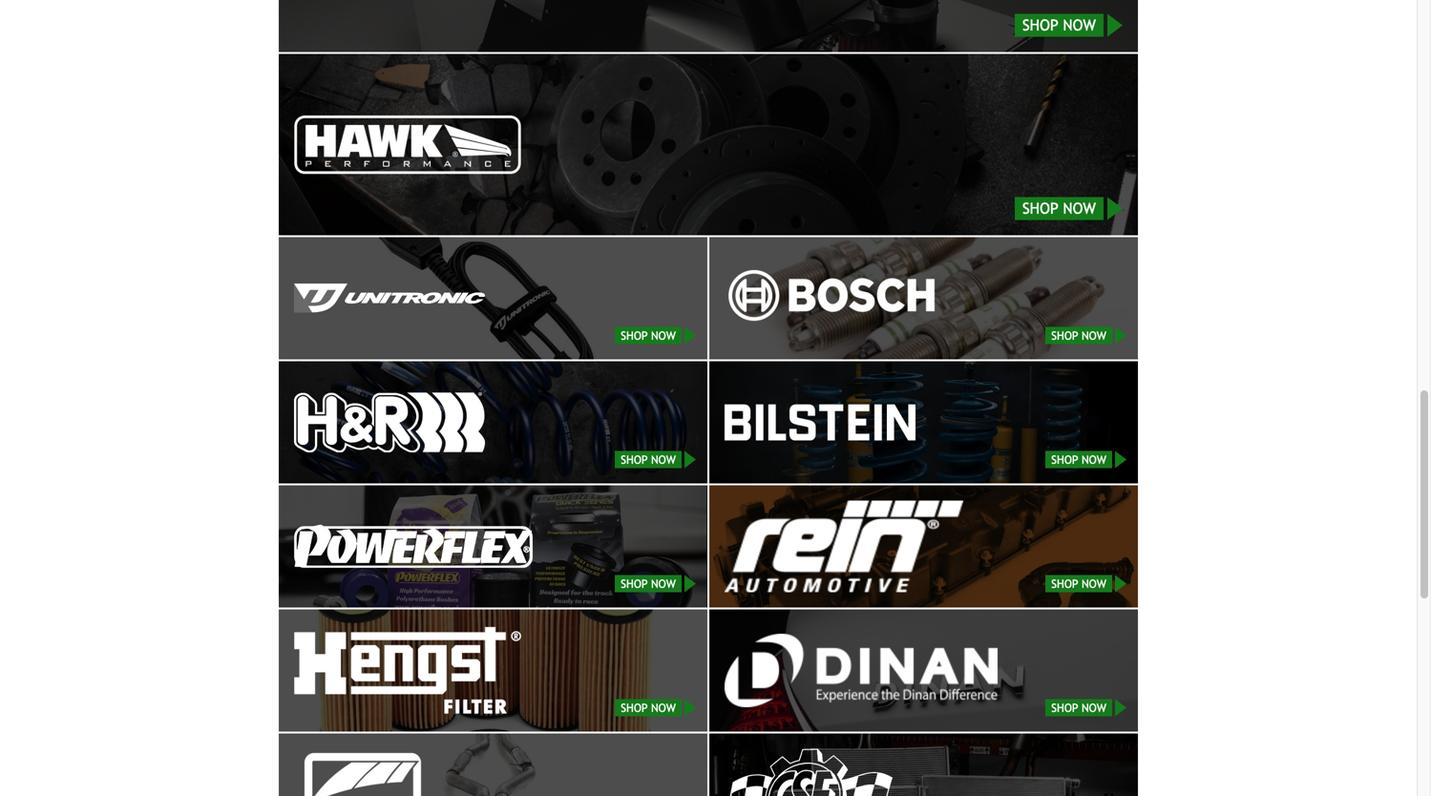 Task type: locate. For each thing, give the bounding box(es) containing it.
h&r image
[[294, 393, 485, 453]]

dinan image
[[725, 634, 998, 708]]

hengst image
[[725, 501, 964, 593], [294, 627, 522, 715]]

unitronic image
[[294, 284, 485, 313]]

shop
[[1023, 16, 1059, 34], [1023, 200, 1059, 217], [621, 329, 648, 342], [1052, 329, 1079, 342], [621, 453, 648, 467], [1052, 453, 1079, 467], [621, 577, 648, 591], [1052, 577, 1079, 591], [621, 702, 648, 715], [1052, 702, 1079, 715]]

now
[[1064, 16, 1097, 34], [1064, 200, 1097, 217], [652, 329, 676, 342], [1082, 329, 1107, 342], [652, 453, 676, 467], [1082, 453, 1107, 467], [652, 577, 676, 591], [1082, 577, 1107, 591], [652, 702, 676, 715], [1082, 702, 1107, 715]]

shop now
[[1023, 16, 1097, 34], [1023, 200, 1097, 217], [621, 329, 676, 342], [1052, 329, 1107, 342], [621, 453, 676, 467], [1052, 453, 1107, 467], [621, 577, 676, 591], [1052, 577, 1107, 591], [621, 702, 676, 715], [1052, 702, 1107, 715]]

hawk image
[[294, 115, 522, 174]]

0 horizontal spatial hengst image
[[294, 627, 522, 715]]

shop now link
[[279, 0, 1139, 52], [279, 54, 1139, 235], [279, 237, 708, 360], [710, 237, 1139, 360], [279, 361, 708, 484], [710, 361, 1139, 484], [279, 486, 708, 608], [710, 486, 1139, 608], [279, 610, 708, 732], [710, 610, 1139, 732]]

awe image
[[294, 749, 432, 797]]

bilstein image
[[725, 404, 916, 441]]

0 vertical spatial hengst image
[[725, 501, 964, 593]]



Task type: vqa. For each thing, say whether or not it's contained in the screenshot.
Enter Your Email Here For A Chance To Win!
no



Task type: describe. For each thing, give the bounding box(es) containing it.
bosch image
[[725, 254, 940, 342]]

1 horizontal spatial hengst image
[[725, 501, 964, 593]]

powerflex image
[[294, 525, 533, 568]]

csf image
[[725, 749, 893, 797]]

1 vertical spatial hengst image
[[294, 627, 522, 715]]



